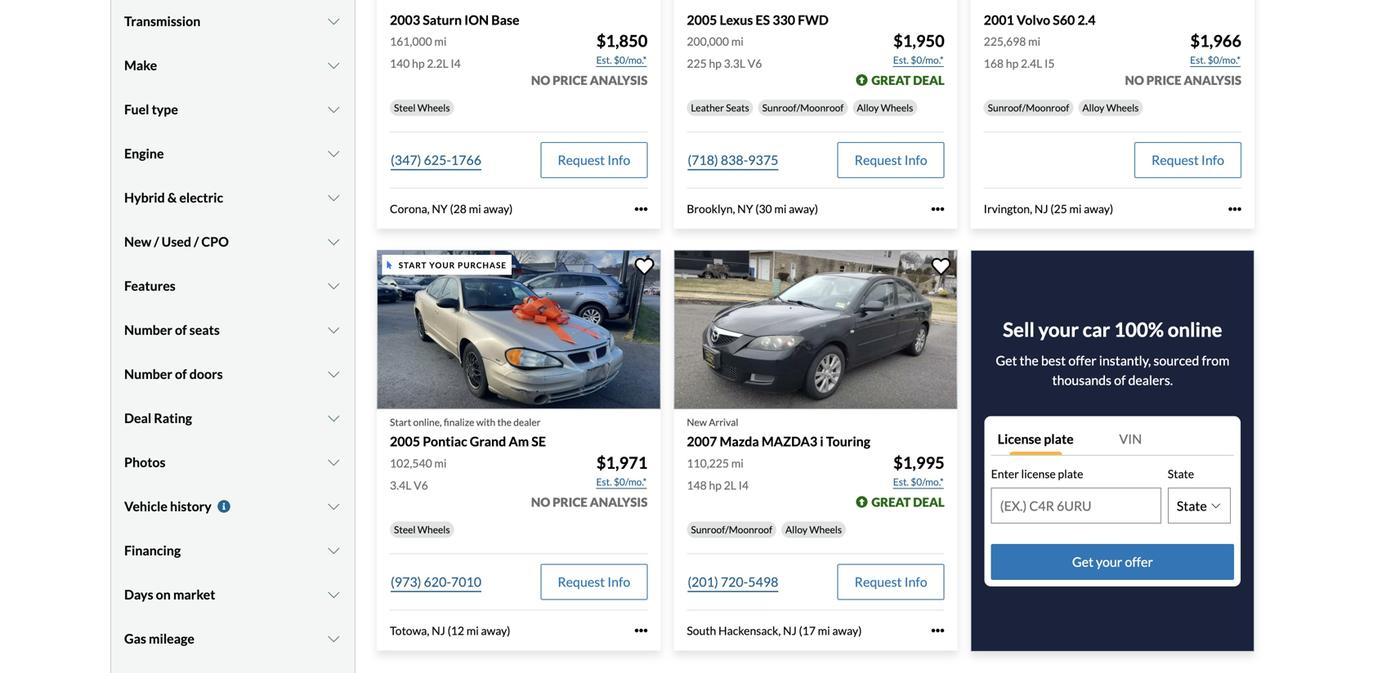 Task type: locate. For each thing, give the bounding box(es) containing it.
1 horizontal spatial new
[[687, 417, 707, 428]]

analysis for $1,971
[[590, 495, 648, 509]]

new up 2007
[[687, 417, 707, 428]]

alloy wheels
[[857, 102, 913, 114], [1082, 102, 1139, 114], [785, 524, 842, 536]]

2005
[[687, 12, 717, 28], [390, 434, 420, 450]]

start online, finalize with the dealer 2005 pontiac grand am se
[[390, 417, 546, 450]]

hp inside 110,225 mi 148 hp 2l i4
[[709, 478, 722, 492]]

est. inside $1,971 est. $0/mo.* no price analysis
[[596, 476, 612, 488]]

hp for $1,966
[[1006, 57, 1019, 70]]

analysis inside $1,971 est. $0/mo.* no price analysis
[[590, 495, 648, 509]]

ny left (30
[[737, 202, 753, 216]]

number for number of seats
[[124, 322, 172, 338]]

$0/mo.* down $1,971
[[614, 476, 647, 488]]

tab list
[[991, 423, 1234, 456]]

start
[[399, 260, 427, 270], [390, 417, 411, 428]]

chevron down image for number of doors
[[326, 368, 342, 381]]

hp inside '161,000 mi 140 hp 2.2l i4'
[[412, 57, 425, 70]]

2 number from the top
[[124, 366, 172, 382]]

1 vertical spatial steel
[[394, 524, 416, 536]]

Enter license plate field
[[992, 489, 1160, 523]]

nj left (12
[[432, 624, 445, 638]]

2 great from the top
[[872, 495, 911, 509]]

1 horizontal spatial offer
[[1125, 554, 1153, 570]]

est. inside $1,966 est. $0/mo.* no price analysis
[[1190, 54, 1206, 66]]

chevron down image inside photos dropdown button
[[326, 456, 342, 469]]

1 horizontal spatial your
[[1038, 318, 1079, 341]]

south
[[687, 624, 716, 638]]

1 vertical spatial steel wheels
[[394, 524, 450, 536]]

3 chevron down image from the top
[[326, 236, 342, 249]]

analysis down $1,966 in the right top of the page
[[1184, 73, 1241, 88]]

steel down 3.4l
[[394, 524, 416, 536]]

chevron down image inside "hybrid & electric" dropdown button
[[326, 191, 342, 204]]

1 horizontal spatial 2005
[[687, 12, 717, 28]]

i4 inside 110,225 mi 148 hp 2l i4
[[739, 478, 749, 492]]

1 vertical spatial offer
[[1125, 554, 1153, 570]]

1 vertical spatial great deal
[[872, 495, 945, 509]]

1 great from the top
[[872, 73, 911, 88]]

0 horizontal spatial the
[[497, 417, 512, 428]]

(973) 620-7010
[[391, 574, 481, 590]]

$0/mo.* inside $1,850 est. $0/mo.* no price analysis
[[614, 54, 647, 66]]

steel wheels
[[394, 102, 450, 114], [394, 524, 450, 536]]

10 chevron down image from the top
[[326, 633, 342, 646]]

$1,971 est. $0/mo.* no price analysis
[[531, 453, 648, 509]]

your inside button
[[1096, 554, 1122, 570]]

new inside new arrival 2007 mazda mazda3 i touring
[[687, 417, 707, 428]]

mi inside 225,698 mi 168 hp 2.4l i5
[[1028, 34, 1041, 48]]

great
[[872, 73, 911, 88], [872, 495, 911, 509]]

est. $0/mo.* button down "$1,950"
[[892, 52, 945, 68]]

start for start your purchase
[[399, 260, 427, 270]]

days
[[124, 587, 153, 603]]

est. inside $1,850 est. $0/mo.* no price analysis
[[596, 54, 612, 66]]

$0/mo.* inside $1,966 est. $0/mo.* no price analysis
[[1208, 54, 1241, 66]]

away) right (28
[[483, 202, 513, 216]]

est. down $1,995
[[893, 476, 909, 488]]

chevron down image inside new / used / cpo dropdown button
[[326, 236, 342, 249]]

1 vertical spatial v6
[[414, 478, 428, 492]]

license plate tab
[[991, 423, 1113, 456]]

v6 right 3.3l
[[748, 57, 762, 70]]

away) right (30
[[789, 202, 818, 216]]

$0/mo.* down "$1,950"
[[911, 54, 944, 66]]

200,000 mi 225 hp 3.3l v6
[[687, 34, 762, 70]]

1 vertical spatial start
[[390, 417, 411, 428]]

ellipsis h image
[[931, 203, 945, 216], [1228, 203, 1241, 216], [634, 624, 648, 638], [931, 624, 945, 638]]

start inside the start online, finalize with the dealer 2005 pontiac grand am se
[[390, 417, 411, 428]]

your up best
[[1038, 318, 1079, 341]]

2 steel from the top
[[394, 524, 416, 536]]

$0/mo.* for $1,950
[[911, 54, 944, 66]]

i4 right 2l
[[739, 478, 749, 492]]

get inside the get the best offer instantly, sourced from thousands of dealers.
[[996, 353, 1017, 369]]

i4 inside '161,000 mi 140 hp 2.2l i4'
[[451, 57, 461, 70]]

number inside "dropdown button"
[[124, 366, 172, 382]]

wheels
[[417, 102, 450, 114], [881, 102, 913, 114], [1106, 102, 1139, 114], [417, 524, 450, 536], [809, 524, 842, 536]]

2003
[[390, 12, 420, 28]]

$1,966 est. $0/mo.* no price analysis
[[1125, 31, 1241, 88]]

0 horizontal spatial your
[[429, 260, 455, 270]]

away) right (25
[[1084, 202, 1113, 216]]

mi down saturn
[[434, 34, 447, 48]]

the left best
[[1020, 353, 1039, 369]]

deal down $1,995 est. $0/mo.*
[[913, 495, 945, 509]]

of inside number of seats dropdown button
[[175, 322, 187, 338]]

0 horizontal spatial nj
[[432, 624, 445, 638]]

chevron down image inside days on market dropdown button
[[326, 589, 342, 602]]

est. $0/mo.* button for $1,850
[[595, 52, 648, 68]]

2 deal from the top
[[913, 495, 945, 509]]

1 steel wheels from the top
[[394, 102, 450, 114]]

1 horizontal spatial the
[[1020, 353, 1039, 369]]

chevron down image inside deal rating dropdown button
[[326, 412, 342, 425]]

no inside $1,966 est. $0/mo.* no price analysis
[[1125, 73, 1144, 88]]

chevron down image for make
[[326, 59, 342, 72]]

photos
[[124, 455, 165, 471]]

hp for $1,950
[[709, 57, 722, 70]]

start your purchase
[[399, 260, 507, 270]]

price inside $1,971 est. $0/mo.* no price analysis
[[553, 495, 587, 509]]

$0/mo.* inside $1,971 est. $0/mo.* no price analysis
[[614, 476, 647, 488]]

0 horizontal spatial v6
[[414, 478, 428, 492]]

market
[[173, 587, 215, 603]]

mazda
[[720, 434, 759, 450]]

0 vertical spatial steel wheels
[[394, 102, 450, 114]]

request info for (718) 838-9375
[[855, 152, 927, 168]]

0 vertical spatial deal
[[913, 73, 945, 88]]

1 chevron down image from the top
[[326, 147, 342, 160]]

est. down "$1,950"
[[893, 54, 909, 66]]

chevron down image for days on market
[[326, 589, 342, 602]]

v6 inside 200,000 mi 225 hp 3.3l v6
[[748, 57, 762, 70]]

your left the purchase
[[429, 260, 455, 270]]

of left the seats in the left of the page
[[175, 322, 187, 338]]

est. inside $1,995 est. $0/mo.*
[[893, 476, 909, 488]]

number for number of doors
[[124, 366, 172, 382]]

0 vertical spatial plate
[[1044, 431, 1074, 447]]

deal rating
[[124, 410, 192, 426]]

0 vertical spatial i4
[[451, 57, 461, 70]]

info for (201) 720-5498
[[904, 574, 927, 590]]

plate
[[1044, 431, 1074, 447], [1058, 467, 1083, 481]]

1 horizontal spatial ny
[[737, 202, 753, 216]]

$0/mo.* inside $1,995 est. $0/mo.*
[[911, 476, 944, 488]]

great down $1,995 est. $0/mo.*
[[872, 495, 911, 509]]

$1,850
[[596, 31, 648, 51]]

$0/mo.* for $1,850
[[614, 54, 647, 66]]

analysis down '$1,850'
[[590, 73, 648, 88]]

get down sell
[[996, 353, 1017, 369]]

6 chevron down image from the top
[[326, 412, 342, 425]]

1 horizontal spatial alloy
[[857, 102, 879, 114]]

away) right (17
[[832, 624, 862, 638]]

est. down '$1,850'
[[596, 54, 612, 66]]

0 vertical spatial number
[[124, 322, 172, 338]]

1 vertical spatial i4
[[739, 478, 749, 492]]

7 chevron down image from the top
[[326, 456, 342, 469]]

3 chevron down image from the top
[[326, 103, 342, 116]]

(973)
[[391, 574, 421, 590]]

used
[[162, 234, 191, 250]]

of inside number of doors "dropdown button"
[[175, 366, 187, 382]]

est. for $1,950
[[893, 54, 909, 66]]

chevron down image inside fuel type dropdown button
[[326, 103, 342, 116]]

chevron down image inside financing dropdown button
[[326, 544, 342, 558]]

4 chevron down image from the top
[[326, 368, 342, 381]]

steel wheels down 2.2l
[[394, 102, 450, 114]]

9 chevron down image from the top
[[326, 589, 342, 602]]

request info for (347) 625-1766
[[558, 152, 630, 168]]

1 vertical spatial get
[[1072, 554, 1093, 570]]

number up deal rating
[[124, 366, 172, 382]]

$0/mo.* down $1,966 in the right top of the page
[[1208, 54, 1241, 66]]

4 chevron down image from the top
[[326, 280, 342, 293]]

est. for $1,995
[[893, 476, 909, 488]]

0 vertical spatial 2005
[[687, 12, 717, 28]]

1 horizontal spatial alloy wheels
[[857, 102, 913, 114]]

chevron down image inside number of seats dropdown button
[[326, 324, 342, 337]]

deal
[[124, 410, 151, 426]]

number
[[124, 322, 172, 338], [124, 366, 172, 382]]

great for $1,995
[[872, 495, 911, 509]]

get inside button
[[1072, 554, 1093, 570]]

i5
[[1045, 57, 1055, 70]]

1 great deal from the top
[[872, 73, 945, 88]]

est. down $1,971
[[596, 476, 612, 488]]

chevron down image for engine
[[326, 147, 342, 160]]

start left online,
[[390, 417, 411, 428]]

dealers.
[[1128, 372, 1173, 388]]

0 vertical spatial the
[[1020, 353, 1039, 369]]

est. $0/mo.* button down '$1,850'
[[595, 52, 648, 68]]

1 vertical spatial deal
[[913, 495, 945, 509]]

new
[[124, 234, 151, 250], [687, 417, 707, 428]]

2.4l
[[1021, 57, 1042, 70]]

number inside dropdown button
[[124, 322, 172, 338]]

number of seats
[[124, 322, 220, 338]]

request info button for (347) 625-1766
[[540, 142, 648, 178]]

1 horizontal spatial i4
[[739, 478, 749, 492]]

0 vertical spatial start
[[399, 260, 427, 270]]

nj left (25
[[1034, 202, 1048, 216]]

1 vertical spatial the
[[497, 417, 512, 428]]

thousands
[[1052, 372, 1112, 388]]

est. for $1,971
[[596, 476, 612, 488]]

great for $1,950
[[872, 73, 911, 88]]

hp for $1,995
[[709, 478, 722, 492]]

(201) 720-5498
[[688, 574, 778, 590]]

cpo
[[201, 234, 229, 250]]

est.
[[596, 54, 612, 66], [893, 54, 909, 66], [1190, 54, 1206, 66], [596, 476, 612, 488], [893, 476, 909, 488]]

ny
[[432, 202, 448, 216], [737, 202, 753, 216]]

start right mouse pointer icon
[[399, 260, 427, 270]]

mouse pointer image
[[387, 261, 392, 269]]

plate right license
[[1044, 431, 1074, 447]]

ny left (28
[[432, 202, 448, 216]]

1 / from the left
[[154, 234, 159, 250]]

0 vertical spatial great
[[872, 73, 911, 88]]

5 chevron down image from the top
[[326, 324, 342, 337]]

history
[[170, 499, 211, 515]]

0 horizontal spatial i4
[[451, 57, 461, 70]]

analysis down $1,971
[[590, 495, 648, 509]]

your for car
[[1038, 318, 1079, 341]]

est. for $1,850
[[596, 54, 612, 66]]

vin tab
[[1113, 423, 1234, 456]]

2 horizontal spatial nj
[[1034, 202, 1048, 216]]

fuel type button
[[124, 89, 342, 130]]

ellipsis h image for totowa, nj (12 mi away)
[[634, 624, 648, 638]]

mi inside 102,540 mi 3.4l v6
[[434, 456, 447, 470]]

south hackensack, nj (17 mi away)
[[687, 624, 862, 638]]

mi down volvo at top
[[1028, 34, 1041, 48]]

$0/mo.* down '$1,850'
[[614, 54, 647, 66]]

1 deal from the top
[[913, 73, 945, 88]]

hp inside 225,698 mi 168 hp 2.4l i5
[[1006, 57, 1019, 70]]

1 number from the top
[[124, 322, 172, 338]]

chevron down image inside number of doors "dropdown button"
[[326, 368, 342, 381]]

0 vertical spatial steel
[[394, 102, 416, 114]]

est. $0/mo.* button down $1,971
[[595, 474, 648, 490]]

hp right '168'
[[1006, 57, 1019, 70]]

license
[[1021, 467, 1056, 481]]

620-
[[424, 574, 451, 590]]

vehicle history
[[124, 499, 211, 515]]

chevron down image inside the 'make' dropdown button
[[326, 59, 342, 72]]

1 horizontal spatial get
[[1072, 554, 1093, 570]]

2 horizontal spatial alloy
[[1082, 102, 1104, 114]]

chevron down image inside engine dropdown button
[[326, 147, 342, 160]]

chevron down image
[[326, 147, 342, 160], [326, 191, 342, 204], [326, 236, 342, 249], [326, 280, 342, 293], [326, 324, 342, 337], [326, 412, 342, 425], [326, 456, 342, 469], [326, 544, 342, 558], [326, 589, 342, 602], [326, 633, 342, 646]]

est. down $1,966 in the right top of the page
[[1190, 54, 1206, 66]]

est. $0/mo.* button for $1,971
[[595, 474, 648, 490]]

fuel
[[124, 102, 149, 117]]

hp left 2l
[[709, 478, 722, 492]]

hp right 140
[[412, 57, 425, 70]]

steel down 140
[[394, 102, 416, 114]]

transmission
[[124, 13, 201, 29]]

i4 right 2.2l
[[451, 57, 461, 70]]

great down the $1,950 est. $0/mo.*
[[872, 73, 911, 88]]

/ left used
[[154, 234, 159, 250]]

the right with at the bottom of page
[[497, 417, 512, 428]]

info for (973) 620-7010
[[607, 574, 630, 590]]

0 vertical spatial v6
[[748, 57, 762, 70]]

your
[[429, 260, 455, 270], [1038, 318, 1079, 341], [1096, 554, 1122, 570]]

mi down lexus
[[731, 34, 744, 48]]

168
[[984, 57, 1004, 70]]

2005 up 200,000
[[687, 12, 717, 28]]

doors
[[189, 366, 223, 382]]

0 horizontal spatial new
[[124, 234, 151, 250]]

1 ny from the left
[[432, 202, 448, 216]]

est. $0/mo.* button down $1,995
[[892, 474, 945, 490]]

1 vertical spatial 2005
[[390, 434, 420, 450]]

$1,966
[[1190, 31, 1241, 51]]

chevron down image inside transmission dropdown button
[[326, 15, 342, 28]]

est. inside the $1,950 est. $0/mo.*
[[893, 54, 909, 66]]

0 horizontal spatial offer
[[1068, 353, 1097, 369]]

volvo
[[1017, 12, 1050, 28]]

mi down mazda
[[731, 456, 744, 470]]

0 vertical spatial get
[[996, 353, 1017, 369]]

5 chevron down image from the top
[[326, 500, 342, 513]]

request info
[[558, 152, 630, 168], [855, 152, 927, 168], [1152, 152, 1224, 168], [558, 574, 630, 590], [855, 574, 927, 590]]

2 chevron down image from the top
[[326, 191, 342, 204]]

v6 right 3.4l
[[414, 478, 428, 492]]

mi right (28
[[469, 202, 481, 216]]

info circle image
[[216, 500, 232, 513]]

1 chevron down image from the top
[[326, 15, 342, 28]]

est. $0/mo.* button down $1,966 in the right top of the page
[[1189, 52, 1241, 68]]

est. $0/mo.* button for $1,995
[[892, 474, 945, 490]]

price inside $1,850 est. $0/mo.* no price analysis
[[553, 73, 587, 88]]

request info button
[[540, 142, 648, 178], [837, 142, 945, 178], [1134, 142, 1241, 178], [540, 564, 648, 600], [837, 564, 945, 600]]

1 vertical spatial number
[[124, 366, 172, 382]]

new inside dropdown button
[[124, 234, 151, 250]]

sell your car 100% online
[[1003, 318, 1222, 341]]

0 vertical spatial great deal
[[872, 73, 945, 88]]

i4 for $1,995
[[739, 478, 749, 492]]

0 horizontal spatial ny
[[432, 202, 448, 216]]

new left used
[[124, 234, 151, 250]]

0 horizontal spatial get
[[996, 353, 1017, 369]]

chevron down image for transmission
[[326, 15, 342, 28]]

0 horizontal spatial 2005
[[390, 434, 420, 450]]

of
[[175, 322, 187, 338], [175, 366, 187, 382], [1114, 372, 1126, 388]]

161,000
[[390, 34, 432, 48]]

2 horizontal spatial your
[[1096, 554, 1122, 570]]

(201)
[[688, 574, 718, 590]]

request info button for (718) 838-9375
[[837, 142, 945, 178]]

chevron down image inside gas mileage dropdown button
[[326, 633, 342, 646]]

2 great deal from the top
[[872, 495, 945, 509]]

analysis inside $1,966 est. $0/mo.* no price analysis
[[1184, 73, 1241, 88]]

2 vertical spatial your
[[1096, 554, 1122, 570]]

0 vertical spatial new
[[124, 234, 151, 250]]

get the best offer instantly, sourced from thousands of dealers.
[[996, 353, 1229, 388]]

$0/mo.* down $1,995
[[911, 476, 944, 488]]

sunroof/moonroof down 2l
[[691, 524, 772, 536]]

1 vertical spatial your
[[1038, 318, 1079, 341]]

0 vertical spatial your
[[429, 260, 455, 270]]

2005 up 102,540
[[390, 434, 420, 450]]

type
[[152, 102, 178, 117]]

your down enter license plate field
[[1096, 554, 1122, 570]]

make button
[[124, 45, 342, 86]]

1 vertical spatial new
[[687, 417, 707, 428]]

hp inside 200,000 mi 225 hp 3.3l v6
[[709, 57, 722, 70]]

hp right 225
[[709, 57, 722, 70]]

plate right the license
[[1058, 467, 1083, 481]]

of down instantly,
[[1114, 372, 1126, 388]]

225,698
[[984, 34, 1026, 48]]

chevron down image
[[326, 15, 342, 28], [326, 59, 342, 72], [326, 103, 342, 116], [326, 368, 342, 381], [326, 500, 342, 513]]

price for $1,850
[[553, 73, 587, 88]]

0 vertical spatial offer
[[1068, 353, 1097, 369]]

no inside $1,971 est. $0/mo.* no price analysis
[[531, 495, 550, 509]]

great deal down $1,995 est. $0/mo.*
[[872, 495, 945, 509]]

$0/mo.*
[[614, 54, 647, 66], [911, 54, 944, 66], [1208, 54, 1241, 66], [614, 476, 647, 488], [911, 476, 944, 488]]

new for new / used / cpo
[[124, 234, 151, 250]]

steel wheels down 3.4l
[[394, 524, 450, 536]]

get down enter license plate field
[[1072, 554, 1093, 570]]

mi down pontiac
[[434, 456, 447, 470]]

625-
[[424, 152, 451, 168]]

nj left (17
[[783, 624, 797, 638]]

brooklyn, ny (30 mi away)
[[687, 202, 818, 216]]

8 chevron down image from the top
[[326, 544, 342, 558]]

1 vertical spatial great
[[872, 495, 911, 509]]

of left the doors
[[175, 366, 187, 382]]

number down features
[[124, 322, 172, 338]]

/ left "cpo"
[[194, 234, 199, 250]]

2 chevron down image from the top
[[326, 59, 342, 72]]

2 ny from the left
[[737, 202, 753, 216]]

your for purchase
[[429, 260, 455, 270]]

rating
[[154, 410, 192, 426]]

get for get your offer
[[1072, 554, 1093, 570]]

get
[[996, 353, 1017, 369], [1072, 554, 1093, 570]]

analysis inside $1,850 est. $0/mo.* no price analysis
[[590, 73, 648, 88]]

1 horizontal spatial nj
[[783, 624, 797, 638]]

great deal for $1,950
[[872, 73, 945, 88]]

2005 lexus es 330 fwd
[[687, 12, 829, 28]]

no inside $1,850 est. $0/mo.* no price analysis
[[531, 73, 550, 88]]

chevron down image inside features dropdown button
[[326, 280, 342, 293]]

vehicle
[[124, 499, 167, 515]]

deal down the $1,950 est. $0/mo.*
[[913, 73, 945, 88]]

price inside $1,966 est. $0/mo.* no price analysis
[[1146, 73, 1181, 88]]

1 horizontal spatial v6
[[748, 57, 762, 70]]

0 horizontal spatial /
[[154, 234, 159, 250]]

great deal down the $1,950 est. $0/mo.*
[[872, 73, 945, 88]]

1 horizontal spatial /
[[194, 234, 199, 250]]

with
[[476, 417, 495, 428]]

148
[[687, 478, 707, 492]]

mi
[[434, 34, 447, 48], [731, 34, 744, 48], [1028, 34, 1041, 48], [469, 202, 481, 216], [774, 202, 787, 216], [1069, 202, 1082, 216], [434, 456, 447, 470], [731, 456, 744, 470], [466, 624, 479, 638], [818, 624, 830, 638]]

2001 volvo s60 2.4
[[984, 12, 1096, 28]]

finalize
[[444, 417, 474, 428]]

$0/mo.* inside the $1,950 est. $0/mo.*
[[911, 54, 944, 66]]



Task type: vqa. For each thing, say whether or not it's contained in the screenshot.
top color
no



Task type: describe. For each thing, give the bounding box(es) containing it.
v6 inside 102,540 mi 3.4l v6
[[414, 478, 428, 492]]

nj for (12 mi away)
[[432, 624, 445, 638]]

features button
[[124, 266, 342, 307]]

the inside the start online, finalize with the dealer 2005 pontiac grand am se
[[497, 417, 512, 428]]

nj for (25 mi away)
[[1034, 202, 1048, 216]]

2 horizontal spatial alloy wheels
[[1082, 102, 1139, 114]]

request info button for (973) 620-7010
[[540, 564, 648, 600]]

1 vertical spatial plate
[[1058, 467, 1083, 481]]

est. $0/mo.* button for $1,950
[[892, 52, 945, 68]]

sunroof/moonroof right seats
[[762, 102, 844, 114]]

tab list containing license plate
[[991, 423, 1234, 456]]

lexus
[[720, 12, 753, 28]]

(347)
[[391, 152, 421, 168]]

the inside the get the best offer instantly, sourced from thousands of dealers.
[[1020, 353, 1039, 369]]

200,000
[[687, 34, 729, 48]]

$0/mo.* for $1,971
[[614, 476, 647, 488]]

(25
[[1050, 202, 1067, 216]]

touring
[[826, 434, 870, 450]]

your for offer
[[1096, 554, 1122, 570]]

leather seats
[[691, 102, 749, 114]]

dealer
[[513, 417, 541, 428]]

instantly,
[[1099, 353, 1151, 369]]

online,
[[413, 417, 442, 428]]

mi right (25
[[1069, 202, 1082, 216]]

chevron down image for features
[[326, 280, 342, 293]]

arrival
[[709, 417, 738, 428]]

(718)
[[688, 152, 718, 168]]

request for (973) 620-7010
[[558, 574, 605, 590]]

110,225 mi 148 hp 2l i4
[[687, 456, 749, 492]]

away) for $1,966
[[1084, 202, 1113, 216]]

request info button for (201) 720-5498
[[837, 564, 945, 600]]

gas
[[124, 631, 146, 647]]

new arrival 2007 mazda mazda3 i touring
[[687, 417, 870, 450]]

(17
[[799, 624, 816, 638]]

get for get the best offer instantly, sourced from thousands of dealers.
[[996, 353, 1017, 369]]

mi inside 200,000 mi 225 hp 3.3l v6
[[731, 34, 744, 48]]

online
[[1168, 318, 1222, 341]]

9375
[[748, 152, 778, 168]]

grand
[[470, 434, 506, 450]]

2 steel wheels from the top
[[394, 524, 450, 536]]

102,540 mi 3.4l v6
[[390, 456, 447, 492]]

100%
[[1114, 318, 1164, 341]]

of for doors
[[175, 366, 187, 382]]

away) for $1,850
[[483, 202, 513, 216]]

of for seats
[[175, 322, 187, 338]]

number of doors
[[124, 366, 223, 382]]

mazda3
[[762, 434, 817, 450]]

mi inside 110,225 mi 148 hp 2l i4
[[731, 456, 744, 470]]

financing button
[[124, 531, 342, 571]]

fwd
[[798, 12, 829, 28]]

chevron down image for deal rating
[[326, 412, 342, 425]]

hybrid
[[124, 190, 165, 206]]

838-
[[721, 152, 748, 168]]

hybrid & electric button
[[124, 178, 342, 218]]

engine button
[[124, 133, 342, 174]]

tan 2005 pontiac grand am se sedan front-wheel drive automatic image
[[377, 250, 661, 410]]

analysis for $1,966
[[1184, 73, 1241, 88]]

on
[[156, 587, 171, 603]]

financing
[[124, 543, 181, 559]]

1 steel from the top
[[394, 102, 416, 114]]

102,540
[[390, 456, 432, 470]]

chevron down image for number of seats
[[326, 324, 342, 337]]

deal for $1,995
[[913, 495, 945, 509]]

great deal for $1,995
[[872, 495, 945, 509]]

chevron down image for photos
[[326, 456, 342, 469]]

(973) 620-7010 button
[[390, 564, 482, 600]]

225
[[687, 57, 707, 70]]

est. for $1,966
[[1190, 54, 1206, 66]]

chevron down image for financing
[[326, 544, 342, 558]]

se
[[531, 434, 546, 450]]

totowa,
[[390, 624, 429, 638]]

deal rating button
[[124, 398, 342, 439]]

$1,995
[[893, 453, 945, 473]]

new / used / cpo button
[[124, 222, 342, 263]]

offer inside the get the best offer instantly, sourced from thousands of dealers.
[[1068, 353, 1097, 369]]

mi right (12
[[466, 624, 479, 638]]

$1,971
[[596, 453, 648, 473]]

totowa, nj (12 mi away)
[[390, 624, 510, 638]]

ny for $1,850
[[432, 202, 448, 216]]

3.4l
[[390, 478, 411, 492]]

s60
[[1053, 12, 1075, 28]]

mi inside '161,000 mi 140 hp 2.2l i4'
[[434, 34, 447, 48]]

info for (347) 625-1766
[[607, 152, 630, 168]]

mi right (17
[[818, 624, 830, 638]]

2005 inside the start online, finalize with the dealer 2005 pontiac grand am se
[[390, 434, 420, 450]]

black 2007 mazda mazda3 i touring sedan front-wheel drive automatic image
[[674, 250, 958, 410]]

of inside the get the best offer instantly, sourced from thousands of dealers.
[[1114, 372, 1126, 388]]

from
[[1202, 353, 1229, 369]]

no for $1,971
[[531, 495, 550, 509]]

hp for $1,850
[[412, 57, 425, 70]]

2l
[[724, 478, 736, 492]]

corona,
[[390, 202, 430, 216]]

analysis for $1,850
[[590, 73, 648, 88]]

1766
[[451, 152, 481, 168]]

$0/mo.* for $1,966
[[1208, 54, 1241, 66]]

irvington, nj (25 mi away)
[[984, 202, 1113, 216]]

price for $1,971
[[553, 495, 587, 509]]

0 horizontal spatial alloy wheels
[[785, 524, 842, 536]]

photos button
[[124, 442, 342, 483]]

away) right (12
[[481, 624, 510, 638]]

0 horizontal spatial alloy
[[785, 524, 807, 536]]

request info for (973) 620-7010
[[558, 574, 630, 590]]

(28
[[450, 202, 467, 216]]

330
[[773, 12, 795, 28]]

ion
[[464, 12, 489, 28]]

chevron down image for new / used / cpo
[[326, 236, 342, 249]]

chevron down image for fuel type
[[326, 103, 342, 116]]

offer inside get your offer button
[[1125, 554, 1153, 570]]

seats
[[189, 322, 220, 338]]

transmission button
[[124, 1, 342, 42]]

request info for (201) 720-5498
[[855, 574, 927, 590]]

(30
[[755, 202, 772, 216]]

no for $1,966
[[1125, 73, 1144, 88]]

$1,850 est. $0/mo.* no price analysis
[[531, 31, 648, 88]]

features
[[124, 278, 176, 294]]

start for start online, finalize with the dealer 2005 pontiac grand am se
[[390, 417, 411, 428]]

gas mileage
[[124, 631, 194, 647]]

price for $1,966
[[1146, 73, 1181, 88]]

2.4
[[1077, 12, 1096, 28]]

chevron down image inside vehicle history dropdown button
[[326, 500, 342, 513]]

get your offer
[[1072, 554, 1153, 570]]

request for (201) 720-5498
[[855, 574, 902, 590]]

(718) 838-9375
[[688, 152, 778, 168]]

mi right (30
[[774, 202, 787, 216]]

ellipsis h image for south hackensack, nj (17 mi away)
[[931, 624, 945, 638]]

request for (718) 838-9375
[[855, 152, 902, 168]]

no for $1,850
[[531, 73, 550, 88]]

sunroof/moonroof down the 2.4l
[[988, 102, 1069, 114]]

number of seats button
[[124, 310, 342, 351]]

ny for $1,950
[[737, 202, 753, 216]]

days on market
[[124, 587, 215, 603]]

leather
[[691, 102, 724, 114]]

ellipsis h image
[[634, 203, 648, 216]]

ellipsis h image for irvington, nj (25 mi away)
[[1228, 203, 1241, 216]]

deal for $1,950
[[913, 73, 945, 88]]

base
[[491, 12, 519, 28]]

2 / from the left
[[194, 234, 199, 250]]

electric
[[179, 190, 223, 206]]

days on market button
[[124, 575, 342, 616]]

chevron down image for gas mileage
[[326, 633, 342, 646]]

request for (347) 625-1766
[[558, 152, 605, 168]]

engine
[[124, 146, 164, 162]]

sourced
[[1153, 353, 1199, 369]]

hybrid & electric
[[124, 190, 223, 206]]

i4 for $1,850
[[451, 57, 461, 70]]

$0/mo.* for $1,995
[[911, 476, 944, 488]]

est. $0/mo.* button for $1,966
[[1189, 52, 1241, 68]]

ellipsis h image for brooklyn, ny (30 mi away)
[[931, 203, 945, 216]]

new for new arrival 2007 mazda mazda3 i touring
[[687, 417, 707, 428]]

vin
[[1119, 431, 1142, 447]]

mileage
[[149, 631, 194, 647]]

info for (718) 838-9375
[[904, 152, 927, 168]]

chevron down image for hybrid & electric
[[326, 191, 342, 204]]

2003 saturn ion base
[[390, 12, 519, 28]]

140
[[390, 57, 410, 70]]

away) for $1,950
[[789, 202, 818, 216]]

i
[[820, 434, 824, 450]]

gas mileage button
[[124, 619, 342, 660]]

pontiac
[[423, 434, 467, 450]]

7010
[[451, 574, 481, 590]]

plate inside tab
[[1044, 431, 1074, 447]]

es
[[755, 12, 770, 28]]



